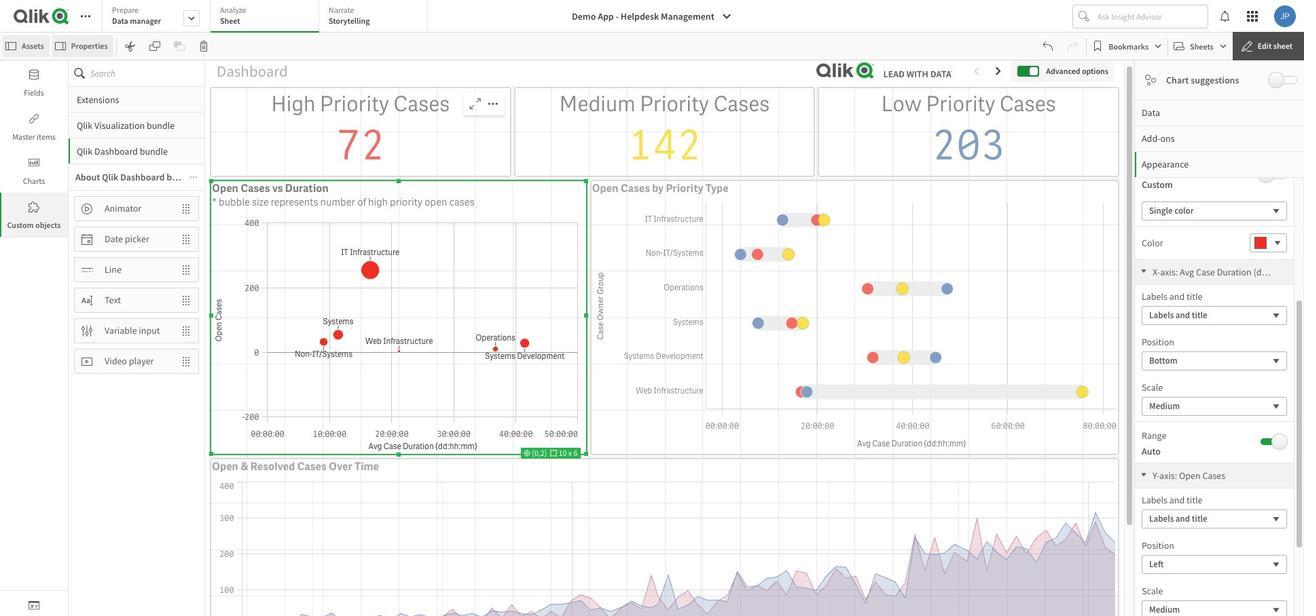 Task type: describe. For each thing, give the bounding box(es) containing it.
move image for animator
[[174, 197, 198, 220]]

charts
[[23, 176, 45, 186]]

items
[[37, 132, 56, 142]]

database image
[[29, 69, 39, 80]]

2 labels and title from the top
[[1142, 495, 1203, 507]]

1 and from the top
[[1170, 291, 1185, 303]]

tab list containing prepare
[[102, 0, 433, 34]]

about qlik dashboard bundle
[[75, 171, 195, 183]]

high
[[368, 195, 388, 209]]

variable
[[105, 325, 137, 337]]

appearance tab panel
[[1135, 130, 1305, 617]]

number
[[320, 195, 355, 209]]

1 scale from the top
[[1142, 382, 1163, 394]]

color
[[1142, 237, 1164, 249]]

medium
[[560, 91, 636, 118]]

Ask Insight Advisor text field
[[1095, 5, 1208, 27]]

2 and from the top
[[1170, 495, 1185, 507]]

add-ons
[[1142, 132, 1175, 145]]

data inside tab
[[1142, 107, 1161, 119]]

player
[[129, 355, 154, 368]]

advanced
[[1047, 66, 1081, 76]]

10 x 6
[[557, 448, 578, 459]]

variable input
[[105, 325, 160, 337]]

qlik dashboard bundle
[[77, 145, 168, 157]]

ons
[[1161, 132, 1175, 145]]

-
[[616, 10, 619, 22]]

properties
[[71, 41, 108, 51]]

line
[[105, 264, 122, 276]]

open for open & resolved cases over time
[[212, 460, 238, 474]]

move image for date picker
[[174, 228, 198, 251]]

custom for custom
[[1142, 179, 1173, 191]]

10
[[559, 448, 567, 459]]

203
[[932, 118, 1006, 173]]

management
[[661, 10, 715, 22]]

assets
[[22, 41, 44, 51]]

2 vertical spatial bundle
[[167, 171, 195, 183]]

custom objects button
[[0, 193, 68, 237]]

visualization
[[94, 119, 145, 131]]

cases
[[449, 195, 475, 209]]

appearance
[[1142, 158, 1189, 171]]

more information image
[[190, 164, 198, 190]]

custom objects
[[7, 220, 61, 230]]

y-
[[1153, 470, 1160, 482]]

duration inside appearance tab panel
[[1217, 266, 1252, 279]]

2 scale from the top
[[1142, 586, 1163, 598]]

move image for text
[[174, 289, 198, 312]]

medium priority cases 142
[[560, 91, 770, 173]]

priority for 203
[[926, 91, 996, 118]]

animator
[[105, 203, 141, 215]]

cases inside appearance tab panel
[[1203, 470, 1226, 482]]

vs
[[272, 181, 283, 195]]

properties button
[[52, 35, 113, 57]]

open inside appearance tab panel
[[1180, 470, 1201, 482]]

object image
[[29, 158, 39, 169]]

cases inside high priority cases 72
[[394, 91, 450, 118]]

narrate
[[329, 5, 354, 15]]

move image for video player
[[174, 350, 198, 373]]

text
[[105, 294, 121, 307]]

sheet
[[1274, 41, 1293, 51]]

bundle for qlik visualization bundle
[[147, 119, 175, 131]]

add-
[[1142, 132, 1161, 145]]

demo app - helpdesk management
[[572, 10, 715, 22]]

helpdesk
[[621, 10, 659, 22]]

demo app - helpdesk management button
[[564, 5, 740, 27]]

qlik for qlik dashboard bundle
[[77, 145, 93, 157]]

custom for custom objects
[[7, 220, 34, 230]]

tab list containing extensions
[[69, 86, 205, 617]]

x-axis: avg case duration (dd:hh:mm)
[[1153, 266, 1301, 279]]

advanced options
[[1047, 66, 1109, 76]]

open for open cases vs duration * bubble size represents number of high priority open cases
[[212, 181, 238, 195]]

dashboard inside tab
[[94, 145, 138, 157]]

open cases by priority type
[[592, 181, 729, 195]]

bookmarks
[[1109, 41, 1149, 51]]

high
[[271, 91, 316, 118]]

low
[[882, 91, 922, 118]]

picker
[[125, 233, 149, 245]]

(0,2)
[[530, 448, 550, 459]]

open cases vs duration * bubble size represents number of high priority open cases
[[212, 181, 475, 209]]

next sheet: performance image
[[994, 66, 1004, 77]]

copy image
[[149, 41, 160, 52]]

1 vertical spatial dashboard
[[120, 171, 165, 183]]

cases inside open cases vs duration * bubble size represents number of high priority open cases
[[241, 181, 270, 195]]

app
[[598, 10, 614, 22]]

open & resolved cases over time
[[212, 460, 379, 474]]

move image for variable input
[[174, 320, 198, 343]]

cut image
[[125, 41, 136, 52]]

charts button
[[0, 149, 68, 193]]

range
[[1142, 430, 1167, 442]]

priority for 72
[[320, 91, 389, 118]]

priority for 142
[[640, 91, 709, 118]]

fields
[[24, 88, 44, 98]]

axis: for x-
[[1161, 266, 1178, 279]]

assets button
[[3, 35, 49, 57]]

low priority cases 203
[[882, 91, 1056, 173]]

cases inside "low priority cases 203"
[[1000, 91, 1056, 118]]

chart
[[1167, 74, 1189, 86]]

chart suggestions
[[1167, 74, 1240, 86]]

prepare
[[112, 5, 139, 15]]



Task type: locate. For each thing, give the bounding box(es) containing it.
2 vertical spatial qlik
[[102, 171, 118, 183]]

prepare data manager
[[112, 5, 161, 26]]

0 horizontal spatial duration
[[285, 181, 329, 195]]

bubble
[[219, 195, 250, 209]]

open for open cases by priority type
[[592, 181, 619, 195]]

application containing 72
[[0, 0, 1305, 617]]

1 horizontal spatial data
[[1142, 107, 1161, 119]]

2 vertical spatial move image
[[174, 350, 198, 373]]

open left the by
[[592, 181, 619, 195]]

extensions
[[77, 93, 119, 106]]

move image for line
[[174, 259, 198, 282]]

2 labels from the top
[[1142, 495, 1168, 507]]

time
[[355, 460, 379, 474]]

qlik inside qlik dashboard bundle tab
[[77, 145, 93, 157]]

range auto
[[1142, 430, 1167, 458]]

axis:
[[1161, 266, 1178, 279], [1160, 470, 1178, 482]]

2 move image from the top
[[174, 259, 198, 282]]

labels and title down avg
[[1142, 291, 1203, 303]]

0 vertical spatial and
[[1170, 291, 1185, 303]]

custom down appearance
[[1142, 179, 1173, 191]]

1 vertical spatial labels
[[1142, 495, 1168, 507]]

0 vertical spatial position
[[1142, 336, 1175, 349]]

open right more information image
[[212, 181, 238, 195]]

scatter chart image
[[1146, 75, 1156, 86]]

edit sheet button
[[1233, 32, 1305, 60]]

edit sheet
[[1258, 41, 1293, 51]]

triangle bottom image
[[1135, 268, 1153, 275]]

open
[[212, 181, 238, 195], [592, 181, 619, 195], [212, 460, 238, 474], [1180, 470, 1201, 482]]

case
[[1197, 266, 1215, 279]]

x
[[569, 448, 572, 459]]

0 vertical spatial data
[[112, 16, 128, 26]]

labels down "x-"
[[1142, 291, 1168, 303]]

open inside open cases vs duration * bubble size represents number of high priority open cases
[[212, 181, 238, 195]]

2 move image from the top
[[174, 320, 198, 343]]

analyze
[[220, 5, 246, 15]]

avg
[[1180, 266, 1195, 279]]

qlik right about
[[102, 171, 118, 183]]

tab list
[[102, 0, 433, 34], [69, 86, 205, 617]]

input
[[139, 325, 160, 337]]

0 vertical spatial move image
[[174, 228, 198, 251]]

manager
[[130, 16, 161, 26]]

data up add-
[[1142, 107, 1161, 119]]

open left '&'
[[212, 460, 238, 474]]

2 title from the top
[[1187, 495, 1203, 507]]

data inside prepare data manager
[[112, 16, 128, 26]]

add-ons tab
[[1135, 126, 1305, 152]]

labels
[[1142, 291, 1168, 303], [1142, 495, 1168, 507]]

priority
[[390, 195, 423, 209]]

sheets button
[[1171, 35, 1230, 57]]

appearance tab
[[1135, 152, 1305, 177]]

open
[[425, 195, 447, 209]]

move image
[[174, 197, 198, 220], [174, 320, 198, 343], [174, 350, 198, 373]]

bundle
[[147, 119, 175, 131], [140, 145, 168, 157], [167, 171, 195, 183]]

0 vertical spatial dashboard
[[94, 145, 138, 157]]

custom
[[1142, 179, 1173, 191], [7, 220, 34, 230]]

variables image
[[29, 601, 39, 612]]

video player
[[105, 355, 154, 368]]

duration
[[285, 181, 329, 195], [1217, 266, 1252, 279]]

2 vertical spatial move image
[[174, 289, 198, 312]]

size
[[252, 195, 269, 209]]

axis: right triangle bottom image
[[1160, 470, 1178, 482]]

0 vertical spatial custom
[[1142, 179, 1173, 191]]

1 labels and title from the top
[[1142, 291, 1203, 303]]

axis: for y-
[[1160, 470, 1178, 482]]

1 vertical spatial title
[[1187, 495, 1203, 507]]

142
[[628, 118, 702, 173]]

bundle for qlik dashboard bundle
[[140, 145, 168, 157]]

3 move image from the top
[[174, 289, 198, 312]]

move image left *
[[174, 197, 198, 220]]

and down avg
[[1170, 291, 1185, 303]]

narrate storytelling
[[329, 5, 370, 26]]

dashboard down visualization
[[94, 145, 138, 157]]

cases inside medium priority cases 142
[[714, 91, 770, 118]]

sheets
[[1190, 41, 1214, 51]]

cases
[[394, 91, 450, 118], [714, 91, 770, 118], [1000, 91, 1056, 118], [241, 181, 270, 195], [621, 181, 650, 195], [297, 460, 327, 474], [1203, 470, 1226, 482]]

0 vertical spatial duration
[[285, 181, 329, 195]]

*
[[212, 195, 217, 209]]

bundle up qlik dashboard bundle tab
[[147, 119, 175, 131]]

qlik dashboard bundle tab
[[69, 138, 205, 164]]

x-
[[1153, 266, 1161, 279]]

video
[[105, 355, 127, 368]]

position
[[1142, 336, 1175, 349], [1142, 540, 1175, 552]]

resolved
[[251, 460, 295, 474]]

over
[[329, 460, 353, 474]]

0 vertical spatial title
[[1187, 291, 1203, 303]]

master items
[[12, 132, 56, 142]]

custom down puzzle icon
[[7, 220, 34, 230]]

bundle down qlik dashboard bundle tab
[[167, 171, 195, 183]]

data tab
[[1135, 100, 1305, 126]]

delete image
[[198, 41, 209, 52]]

1 vertical spatial and
[[1170, 495, 1185, 507]]

date picker
[[105, 233, 149, 245]]

demo
[[572, 10, 596, 22]]

title
[[1187, 291, 1203, 303], [1187, 495, 1203, 507]]

dashboard down qlik dashboard bundle tab
[[120, 171, 165, 183]]

1 vertical spatial data
[[1142, 107, 1161, 119]]

0 vertical spatial move image
[[174, 197, 198, 220]]

auto
[[1142, 446, 1161, 458]]

of
[[357, 195, 366, 209]]

3 move image from the top
[[174, 350, 198, 373]]

james peterson image
[[1275, 5, 1296, 27]]

title down y-axis: open cases
[[1187, 495, 1203, 507]]

master
[[12, 132, 35, 142]]

duration inside open cases vs duration * bubble size represents number of high priority open cases
[[285, 181, 329, 195]]

and
[[1170, 291, 1185, 303], [1170, 495, 1185, 507]]

priority inside high priority cases 72
[[320, 91, 389, 118]]

bundle inside qlik dashboard bundle tab
[[140, 145, 168, 157]]

1 vertical spatial move image
[[174, 259, 198, 282]]

0 vertical spatial bundle
[[147, 119, 175, 131]]

1 title from the top
[[1187, 291, 1203, 303]]

1 position from the top
[[1142, 336, 1175, 349]]

axis: left avg
[[1161, 266, 1178, 279]]

0 vertical spatial labels
[[1142, 291, 1168, 303]]

0 vertical spatial labels and title
[[1142, 291, 1203, 303]]

1 move image from the top
[[174, 228, 198, 251]]

high priority cases 72
[[271, 91, 450, 173]]

open right y- on the right bottom
[[1180, 470, 1201, 482]]

1 labels from the top
[[1142, 291, 1168, 303]]

by
[[652, 181, 664, 195]]

2 position from the top
[[1142, 540, 1175, 552]]

1 vertical spatial duration
[[1217, 266, 1252, 279]]

triangle bottom image
[[1135, 472, 1153, 479]]

1 vertical spatial axis:
[[1160, 470, 1178, 482]]

1 vertical spatial bundle
[[140, 145, 168, 157]]

y-axis: open cases
[[1153, 470, 1226, 482]]

sheet
[[220, 16, 240, 26]]

1 move image from the top
[[174, 197, 198, 220]]

application
[[0, 0, 1305, 617]]

1 horizontal spatial duration
[[1217, 266, 1252, 279]]

1 vertical spatial move image
[[174, 320, 198, 343]]

1 vertical spatial custom
[[7, 220, 34, 230]]

0 vertical spatial axis:
[[1161, 266, 1178, 279]]

1 vertical spatial scale
[[1142, 586, 1163, 598]]

1 vertical spatial tab list
[[69, 86, 205, 617]]

suggestions
[[1191, 74, 1240, 86]]

qlik down extensions
[[77, 119, 93, 131]]

undo image
[[1043, 41, 1054, 52]]

link image
[[29, 113, 39, 124]]

1 vertical spatial qlik
[[77, 145, 93, 157]]

priority inside "low priority cases 203"
[[926, 91, 996, 118]]

1 vertical spatial position
[[1142, 540, 1175, 552]]

0 vertical spatial scale
[[1142, 382, 1163, 394]]

qlik up about
[[77, 145, 93, 157]]

edit
[[1258, 41, 1272, 51]]

0 vertical spatial tab list
[[102, 0, 433, 34]]

move image right input in the bottom of the page
[[174, 320, 198, 343]]

0 horizontal spatial custom
[[7, 220, 34, 230]]

0 horizontal spatial data
[[112, 16, 128, 26]]

master items button
[[0, 105, 68, 149]]

custom inside appearance tab panel
[[1142, 179, 1173, 191]]

priority inside medium priority cases 142
[[640, 91, 709, 118]]

and down y-axis: open cases
[[1170, 495, 1185, 507]]

options
[[1082, 66, 1109, 76]]

0 vertical spatial qlik
[[77, 119, 93, 131]]

objects
[[35, 220, 61, 230]]

labels and title down y- on the right bottom
[[1142, 495, 1203, 507]]

Search text field
[[90, 60, 205, 86]]

fields button
[[0, 60, 68, 105]]

1 horizontal spatial custom
[[1142, 179, 1173, 191]]

labels down y- on the right bottom
[[1142, 495, 1168, 507]]

data down prepare
[[112, 16, 128, 26]]

&
[[241, 460, 248, 474]]

bookmarks button
[[1090, 35, 1165, 57]]

storytelling
[[329, 16, 370, 26]]

move image
[[174, 228, 198, 251], [174, 259, 198, 282], [174, 289, 198, 312]]

move image right player on the bottom left
[[174, 350, 198, 373]]

qlik visualization bundle
[[77, 119, 175, 131]]

1 vertical spatial labels and title
[[1142, 495, 1203, 507]]

qlik for qlik visualization bundle
[[77, 119, 93, 131]]

date
[[105, 233, 123, 245]]

title down avg
[[1187, 291, 1203, 303]]

data
[[112, 16, 128, 26], [1142, 107, 1161, 119]]

puzzle image
[[29, 202, 39, 213]]

(dd:hh:mm)
[[1254, 266, 1301, 279]]

analyze sheet
[[220, 5, 246, 26]]

duration right case
[[1217, 266, 1252, 279]]

represents
[[271, 195, 318, 209]]

about
[[75, 171, 100, 183]]

custom inside button
[[7, 220, 34, 230]]

72
[[336, 118, 385, 173]]

type
[[706, 181, 729, 195]]

scale
[[1142, 382, 1163, 394], [1142, 586, 1163, 598]]

bundle up about qlik dashboard bundle
[[140, 145, 168, 157]]

duration right vs
[[285, 181, 329, 195]]



Task type: vqa. For each thing, say whether or not it's contained in the screenshot.
the next sheet: performance image
yes



